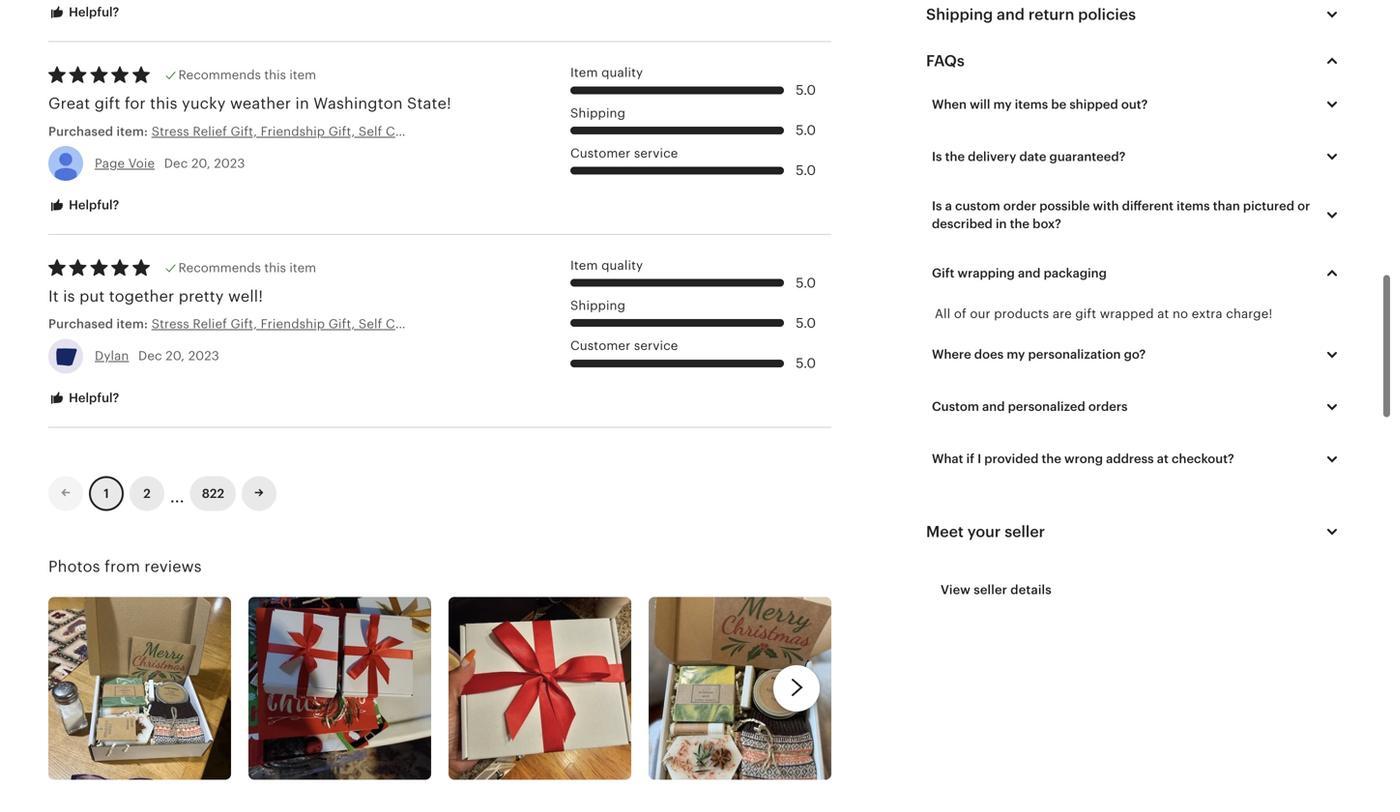 Task type: describe. For each thing, give the bounding box(es) containing it.
what
[[933, 452, 964, 466]]

well!
[[228, 288, 263, 305]]

1 vertical spatial and
[[1019, 266, 1041, 280]]

where does my personalization go?
[[933, 347, 1147, 362]]

recommends this item for well!
[[179, 261, 316, 275]]

purchased for is
[[48, 317, 113, 331]]

when will my items be shipped out?
[[933, 97, 1149, 112]]

in inside is a custom order possible with different items than pictured or described in the box?
[[996, 217, 1007, 231]]

quality for great gift for this yucky weather in washington state!
[[602, 66, 643, 80]]

2 5.0 from the top
[[796, 122, 817, 138]]

shipping for it is put together pretty well!
[[571, 299, 626, 313]]

checkout?
[[1172, 452, 1235, 466]]

possible
[[1040, 199, 1091, 213]]

item for great gift for this yucky weather in washington state!
[[571, 66, 598, 80]]

customer for it is put together pretty well!
[[571, 339, 631, 353]]

page voie dec 20, 2023
[[95, 156, 245, 171]]

0 vertical spatial 20,
[[191, 156, 211, 171]]

state!
[[407, 95, 452, 112]]

1 helpful? button from the top
[[34, 0, 134, 31]]

voie
[[128, 156, 155, 171]]

view seller details
[[941, 583, 1052, 597]]

at for no
[[1158, 307, 1170, 321]]

custom
[[956, 199, 1001, 213]]

custom
[[933, 400, 980, 414]]

item for it is put together pretty well!
[[571, 258, 598, 273]]

guaranteed?
[[1050, 150, 1126, 164]]

pretty
[[179, 288, 224, 305]]

customer service for it is put together pretty well!
[[571, 339, 679, 353]]

customer for great gift for this yucky weather in washington state!
[[571, 146, 631, 160]]

1 horizontal spatial dec
[[164, 156, 188, 171]]

put
[[79, 288, 105, 305]]

helpful? for gift
[[66, 198, 119, 212]]

view
[[941, 583, 971, 597]]

this for pretty
[[264, 261, 286, 275]]

policies
[[1079, 6, 1137, 23]]

for
[[125, 95, 146, 112]]

all
[[935, 307, 951, 321]]

2 link
[[130, 476, 164, 511]]

what if i provided the wrong address at checkout? button
[[918, 439, 1359, 480]]

charge!
[[1227, 307, 1273, 321]]

helpful? button for gift
[[34, 188, 134, 224]]

recommends for pretty
[[179, 261, 261, 275]]

products
[[995, 307, 1050, 321]]

great
[[48, 95, 90, 112]]

2
[[143, 486, 151, 501]]

custom and personalized orders
[[933, 400, 1128, 414]]

…
[[170, 479, 185, 508]]

1 vertical spatial gift
[[1076, 307, 1097, 321]]

faqs
[[927, 52, 965, 70]]

meet your seller button
[[909, 509, 1362, 555]]

all of our products are gift wrapped at no extra charge!
[[935, 307, 1273, 321]]

822 link
[[190, 476, 236, 511]]

photos
[[48, 558, 100, 575]]

from
[[105, 558, 140, 575]]

extra
[[1192, 307, 1223, 321]]

gift
[[933, 266, 955, 280]]

shipping inside "dropdown button"
[[927, 6, 994, 23]]

orders
[[1089, 400, 1128, 414]]

is a custom order possible with different items than pictured or described in the box? button
[[918, 189, 1359, 241]]

where
[[933, 347, 972, 362]]

item for weather
[[290, 68, 316, 82]]

meet
[[927, 523, 964, 540]]

meet your seller
[[927, 523, 1046, 540]]

0 vertical spatial 2023
[[214, 156, 245, 171]]

is the delivery date guaranteed? button
[[918, 137, 1359, 177]]

at for checkout?
[[1158, 452, 1169, 466]]

gift wrapping and packaging
[[933, 266, 1108, 280]]

is
[[63, 288, 75, 305]]

item for well!
[[290, 261, 316, 275]]

with
[[1094, 199, 1120, 213]]

view seller details link
[[927, 572, 1067, 607]]

the inside is a custom order possible with different items than pictured or described in the box?
[[1011, 217, 1030, 231]]

customer service for great gift for this yucky weather in washington state!
[[571, 146, 679, 160]]

page voie link
[[95, 156, 155, 171]]

item quality for great gift for this yucky weather in washington state!
[[571, 66, 643, 80]]

faqs button
[[909, 38, 1362, 84]]

822
[[202, 486, 224, 501]]

great gift for this yucky weather in washington state!
[[48, 95, 452, 112]]

the inside dropdown button
[[1042, 452, 1062, 466]]

6 5.0 from the top
[[796, 356, 817, 371]]

order
[[1004, 199, 1037, 213]]

it
[[48, 288, 59, 305]]

0 horizontal spatial gift
[[95, 95, 120, 112]]

is the delivery date guaranteed?
[[933, 150, 1126, 164]]

shipping and return policies
[[927, 6, 1137, 23]]

different
[[1123, 199, 1174, 213]]

return
[[1029, 6, 1075, 23]]

helpful? for is
[[66, 391, 119, 405]]

what if i provided the wrong address at checkout?
[[933, 452, 1235, 466]]

be
[[1052, 97, 1067, 112]]

packaging
[[1044, 266, 1108, 280]]

weather
[[230, 95, 291, 112]]

custom and personalized orders button
[[918, 387, 1359, 427]]

no
[[1173, 307, 1189, 321]]

a
[[946, 199, 953, 213]]

1 link
[[89, 476, 124, 511]]

personalized
[[1009, 400, 1086, 414]]

reviews
[[145, 558, 202, 575]]

washington
[[314, 95, 403, 112]]



Task type: vqa. For each thing, say whether or not it's contained in the screenshot.
'CUSTOMER'
yes



Task type: locate. For each thing, give the bounding box(es) containing it.
1 item: from the top
[[117, 124, 148, 139]]

box?
[[1033, 217, 1062, 231]]

dec right voie at the left top
[[164, 156, 188, 171]]

and left the return
[[997, 6, 1025, 23]]

1 vertical spatial purchased item:
[[48, 317, 152, 331]]

0 vertical spatial the
[[946, 150, 965, 164]]

address
[[1107, 452, 1155, 466]]

2023 down pretty
[[188, 349, 219, 363]]

dec
[[164, 156, 188, 171], [138, 349, 162, 363]]

1 purchased item: from the top
[[48, 124, 152, 139]]

and inside "dropdown button"
[[997, 6, 1025, 23]]

wrapped
[[1101, 307, 1155, 321]]

my
[[994, 97, 1012, 112], [1007, 347, 1026, 362]]

helpful? up the great
[[66, 5, 119, 19]]

seller inside dropdown button
[[1005, 523, 1046, 540]]

helpful?
[[66, 5, 119, 19], [66, 198, 119, 212], [66, 391, 119, 405]]

1 helpful? from the top
[[66, 5, 119, 19]]

1 vertical spatial item quality
[[571, 258, 643, 273]]

shipping
[[927, 6, 994, 23], [571, 106, 626, 120], [571, 299, 626, 313]]

item:
[[117, 124, 148, 139], [117, 317, 148, 331]]

1 horizontal spatial gift
[[1076, 307, 1097, 321]]

does
[[975, 347, 1004, 362]]

0 horizontal spatial in
[[296, 95, 309, 112]]

described
[[933, 217, 993, 231]]

is down when
[[933, 150, 943, 164]]

0 vertical spatial customer
[[571, 146, 631, 160]]

personalization
[[1029, 347, 1122, 362]]

if
[[967, 452, 975, 466]]

seller right view
[[974, 583, 1008, 597]]

in
[[296, 95, 309, 112], [996, 217, 1007, 231]]

provided
[[985, 452, 1039, 466]]

our
[[971, 307, 991, 321]]

2023 down the great gift for this yucky weather in washington state!
[[214, 156, 245, 171]]

0 horizontal spatial items
[[1015, 97, 1049, 112]]

1 customer service from the top
[[571, 146, 679, 160]]

helpful? button down the dylan
[[34, 380, 134, 416]]

2 vertical spatial the
[[1042, 452, 1062, 466]]

1 horizontal spatial the
[[1011, 217, 1030, 231]]

20,
[[191, 156, 211, 171], [166, 349, 185, 363]]

0 vertical spatial item
[[290, 68, 316, 82]]

item: for put
[[117, 317, 148, 331]]

0 vertical spatial item:
[[117, 124, 148, 139]]

1 purchased from the top
[[48, 124, 113, 139]]

than
[[1214, 199, 1241, 213]]

item: down "for"
[[117, 124, 148, 139]]

item quality
[[571, 66, 643, 80], [571, 258, 643, 273]]

items left than on the right top of the page
[[1177, 199, 1211, 213]]

purchased item: for for
[[48, 124, 152, 139]]

helpful? down the dylan
[[66, 391, 119, 405]]

2 item quality from the top
[[571, 258, 643, 273]]

together
[[109, 288, 174, 305]]

purchased item: down put
[[48, 317, 152, 331]]

helpful? button down page
[[34, 188, 134, 224]]

shipping for great gift for this yucky weather in washington state!
[[571, 106, 626, 120]]

1 item from the top
[[290, 68, 316, 82]]

my right does
[[1007, 347, 1026, 362]]

0 vertical spatial recommends
[[179, 68, 261, 82]]

purchased down put
[[48, 317, 113, 331]]

go?
[[1125, 347, 1147, 362]]

2023
[[214, 156, 245, 171], [188, 349, 219, 363]]

recommends this item
[[179, 68, 316, 82], [179, 261, 316, 275]]

item quality for it is put together pretty well!
[[571, 258, 643, 273]]

0 vertical spatial service
[[634, 146, 679, 160]]

and
[[997, 6, 1025, 23], [1019, 266, 1041, 280], [983, 400, 1006, 414]]

0 vertical spatial my
[[994, 97, 1012, 112]]

i
[[978, 452, 982, 466]]

1 item from the top
[[571, 66, 598, 80]]

at inside dropdown button
[[1158, 452, 1169, 466]]

20, right voie at the left top
[[191, 156, 211, 171]]

page
[[95, 156, 125, 171]]

4 5.0 from the top
[[796, 275, 817, 291]]

2 customer from the top
[[571, 339, 631, 353]]

1 vertical spatial helpful?
[[66, 198, 119, 212]]

your
[[968, 523, 1002, 540]]

2 purchased item: from the top
[[48, 317, 152, 331]]

0 vertical spatial recommends this item
[[179, 68, 316, 82]]

0 horizontal spatial dec
[[138, 349, 162, 363]]

0 vertical spatial helpful? button
[[34, 0, 134, 31]]

1 vertical spatial seller
[[974, 583, 1008, 597]]

gift right are
[[1076, 307, 1097, 321]]

1 vertical spatial my
[[1007, 347, 1026, 362]]

is left the a
[[933, 199, 943, 213]]

1 item quality from the top
[[571, 66, 643, 80]]

1 vertical spatial quality
[[602, 258, 643, 273]]

2 quality from the top
[[602, 258, 643, 273]]

1 vertical spatial item
[[290, 261, 316, 275]]

1 vertical spatial purchased
[[48, 317, 113, 331]]

when will my items be shipped out? button
[[918, 84, 1359, 125]]

0 vertical spatial item quality
[[571, 66, 643, 80]]

0 vertical spatial is
[[933, 150, 943, 164]]

gift wrapping and packaging button
[[918, 253, 1359, 294]]

is for is a custom order possible with different items than pictured or described in the box?
[[933, 199, 943, 213]]

dylan dec 20, 2023
[[95, 349, 219, 363]]

dylan
[[95, 349, 129, 363]]

1 vertical spatial 20,
[[166, 349, 185, 363]]

recommends up pretty
[[179, 261, 261, 275]]

0 vertical spatial customer service
[[571, 146, 679, 160]]

shipped
[[1070, 97, 1119, 112]]

and for return
[[997, 6, 1025, 23]]

1 vertical spatial helpful? button
[[34, 188, 134, 224]]

20, down it is put together pretty well!
[[166, 349, 185, 363]]

0 vertical spatial in
[[296, 95, 309, 112]]

my inside "dropdown button"
[[994, 97, 1012, 112]]

helpful? button
[[34, 0, 134, 31], [34, 188, 134, 224], [34, 380, 134, 416]]

it is put together pretty well!
[[48, 288, 263, 305]]

the left wrong
[[1042, 452, 1062, 466]]

2 helpful? button from the top
[[34, 188, 134, 224]]

1
[[104, 486, 109, 501]]

0 vertical spatial helpful?
[[66, 5, 119, 19]]

quality
[[602, 66, 643, 80], [602, 258, 643, 273]]

0 vertical spatial seller
[[1005, 523, 1046, 540]]

3 5.0 from the top
[[796, 163, 817, 178]]

helpful? down page
[[66, 198, 119, 212]]

2 vertical spatial helpful? button
[[34, 380, 134, 416]]

seller
[[1005, 523, 1046, 540], [974, 583, 1008, 597]]

wrapping
[[958, 266, 1016, 280]]

purchased
[[48, 124, 113, 139], [48, 317, 113, 331]]

0 vertical spatial dec
[[164, 156, 188, 171]]

photos from reviews
[[48, 558, 202, 575]]

1 vertical spatial dec
[[138, 349, 162, 363]]

my right will
[[994, 97, 1012, 112]]

2 item from the top
[[290, 261, 316, 275]]

1 horizontal spatial 20,
[[191, 156, 211, 171]]

the down order
[[1011, 217, 1030, 231]]

recommends
[[179, 68, 261, 82], [179, 261, 261, 275]]

in right weather
[[296, 95, 309, 112]]

0 vertical spatial gift
[[95, 95, 120, 112]]

2 purchased from the top
[[48, 317, 113, 331]]

0 vertical spatial at
[[1158, 307, 1170, 321]]

1 vertical spatial recommends this item
[[179, 261, 316, 275]]

1 vertical spatial customer
[[571, 339, 631, 353]]

2 vertical spatial helpful?
[[66, 391, 119, 405]]

0 vertical spatial items
[[1015, 97, 1049, 112]]

1 quality from the top
[[602, 66, 643, 80]]

1 horizontal spatial in
[[996, 217, 1007, 231]]

and for personalized
[[983, 400, 1006, 414]]

2 customer service from the top
[[571, 339, 679, 353]]

recommends this item for weather
[[179, 68, 316, 82]]

2 vertical spatial this
[[264, 261, 286, 275]]

my for personalization
[[1007, 347, 1026, 362]]

2 vertical spatial shipping
[[571, 299, 626, 313]]

0 vertical spatial quality
[[602, 66, 643, 80]]

2 vertical spatial and
[[983, 400, 1006, 414]]

2 helpful? from the top
[[66, 198, 119, 212]]

at left no
[[1158, 307, 1170, 321]]

2 item from the top
[[571, 258, 598, 273]]

are
[[1053, 307, 1073, 321]]

2 is from the top
[[933, 199, 943, 213]]

1 recommends this item from the top
[[179, 68, 316, 82]]

1 vertical spatial this
[[150, 95, 178, 112]]

seller right your
[[1005, 523, 1046, 540]]

item: down together
[[117, 317, 148, 331]]

and right custom
[[983, 400, 1006, 414]]

0 vertical spatial shipping
[[927, 6, 994, 23]]

my inside dropdown button
[[1007, 347, 1026, 362]]

0 horizontal spatial the
[[946, 150, 965, 164]]

helpful? button for is
[[34, 380, 134, 416]]

items inside is a custom order possible with different items than pictured or described in the box?
[[1177, 199, 1211, 213]]

is a custom order possible with different items than pictured or described in the box?
[[933, 199, 1311, 231]]

item
[[290, 68, 316, 82], [290, 261, 316, 275]]

service for it is put together pretty well!
[[634, 339, 679, 353]]

recommends for yucky
[[179, 68, 261, 82]]

recommends up yucky
[[179, 68, 261, 82]]

customer service
[[571, 146, 679, 160], [571, 339, 679, 353]]

1 vertical spatial in
[[996, 217, 1007, 231]]

0 horizontal spatial 20,
[[166, 349, 185, 363]]

where does my personalization go? button
[[918, 334, 1359, 375]]

purchased down the great
[[48, 124, 113, 139]]

gift left "for"
[[95, 95, 120, 112]]

2 recommends from the top
[[179, 261, 261, 275]]

purchased item: up page
[[48, 124, 152, 139]]

1 5.0 from the top
[[796, 82, 817, 98]]

5 5.0 from the top
[[796, 315, 817, 331]]

1 vertical spatial is
[[933, 199, 943, 213]]

purchased item: for put
[[48, 317, 152, 331]]

items inside "dropdown button"
[[1015, 97, 1049, 112]]

dylan link
[[95, 349, 129, 363]]

1 vertical spatial customer service
[[571, 339, 679, 353]]

when
[[933, 97, 967, 112]]

1 vertical spatial item
[[571, 258, 598, 273]]

out?
[[1122, 97, 1149, 112]]

of
[[955, 307, 967, 321]]

in down order
[[996, 217, 1007, 231]]

1 customer from the top
[[571, 146, 631, 160]]

item: for for
[[117, 124, 148, 139]]

pictured
[[1244, 199, 1295, 213]]

at right address at the right bottom
[[1158, 452, 1169, 466]]

my for items
[[994, 97, 1012, 112]]

date
[[1020, 150, 1047, 164]]

1 horizontal spatial items
[[1177, 199, 1211, 213]]

quality for it is put together pretty well!
[[602, 258, 643, 273]]

items
[[1015, 97, 1049, 112], [1177, 199, 1211, 213]]

service for great gift for this yucky weather in washington state!
[[634, 146, 679, 160]]

0 vertical spatial this
[[264, 68, 286, 82]]

1 vertical spatial the
[[1011, 217, 1030, 231]]

delivery
[[968, 150, 1017, 164]]

helpful? button up the great
[[34, 0, 134, 31]]

0 vertical spatial and
[[997, 6, 1025, 23]]

2 item: from the top
[[117, 317, 148, 331]]

recommends this item up the great gift for this yucky weather in washington state!
[[179, 68, 316, 82]]

is
[[933, 150, 943, 164], [933, 199, 943, 213]]

this for yucky
[[264, 68, 286, 82]]

1 is from the top
[[933, 150, 943, 164]]

1 vertical spatial at
[[1158, 452, 1169, 466]]

the left the delivery
[[946, 150, 965, 164]]

dec right dylan link
[[138, 349, 162, 363]]

yucky
[[182, 95, 226, 112]]

0 vertical spatial purchased item:
[[48, 124, 152, 139]]

1 vertical spatial recommends
[[179, 261, 261, 275]]

1 vertical spatial item:
[[117, 317, 148, 331]]

items left be
[[1015, 97, 1049, 112]]

1 recommends from the top
[[179, 68, 261, 82]]

or
[[1298, 199, 1311, 213]]

3 helpful? button from the top
[[34, 380, 134, 416]]

is inside is a custom order possible with different items than pictured or described in the box?
[[933, 199, 943, 213]]

3 helpful? from the top
[[66, 391, 119, 405]]

1 vertical spatial shipping
[[571, 106, 626, 120]]

wrong
[[1065, 452, 1104, 466]]

details
[[1011, 583, 1052, 597]]

is for is the delivery date guaranteed?
[[933, 150, 943, 164]]

1 service from the top
[[634, 146, 679, 160]]

and up products
[[1019, 266, 1041, 280]]

2 recommends this item from the top
[[179, 261, 316, 275]]

2 horizontal spatial the
[[1042, 452, 1062, 466]]

0 vertical spatial item
[[571, 66, 598, 80]]

0 vertical spatial purchased
[[48, 124, 113, 139]]

1 vertical spatial items
[[1177, 199, 1211, 213]]

this
[[264, 68, 286, 82], [150, 95, 178, 112], [264, 261, 286, 275]]

1 vertical spatial service
[[634, 339, 679, 353]]

item
[[571, 66, 598, 80], [571, 258, 598, 273]]

customer
[[571, 146, 631, 160], [571, 339, 631, 353]]

1 vertical spatial 2023
[[188, 349, 219, 363]]

5.0
[[796, 82, 817, 98], [796, 122, 817, 138], [796, 163, 817, 178], [796, 275, 817, 291], [796, 315, 817, 331], [796, 356, 817, 371]]

recommends this item up "well!"
[[179, 261, 316, 275]]

2 service from the top
[[634, 339, 679, 353]]

gift
[[95, 95, 120, 112], [1076, 307, 1097, 321]]

purchased for gift
[[48, 124, 113, 139]]



